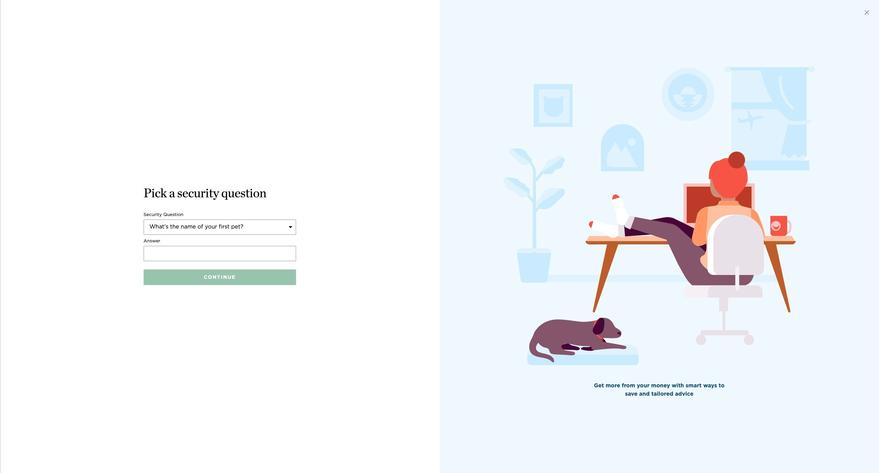 Task type: vqa. For each thing, say whether or not it's contained in the screenshot.
tab list
yes



Task type: describe. For each thing, give the bounding box(es) containing it.
simplist image
[[242, 262, 287, 275]]

$60,000 telephone field
[[303, 166, 348, 181]]



Task type: locate. For each thing, give the bounding box(es) containing it.
tab list
[[224, 136, 656, 152]]

close image
[[863, 8, 872, 17]]

dialog
[[0, 0, 880, 473]]

20% telephone field
[[351, 166, 375, 181]]

None text field
[[144, 246, 296, 261]]

94103 telephone field
[[224, 166, 258, 181]]

$300,000 telephone field
[[261, 166, 301, 181]]



